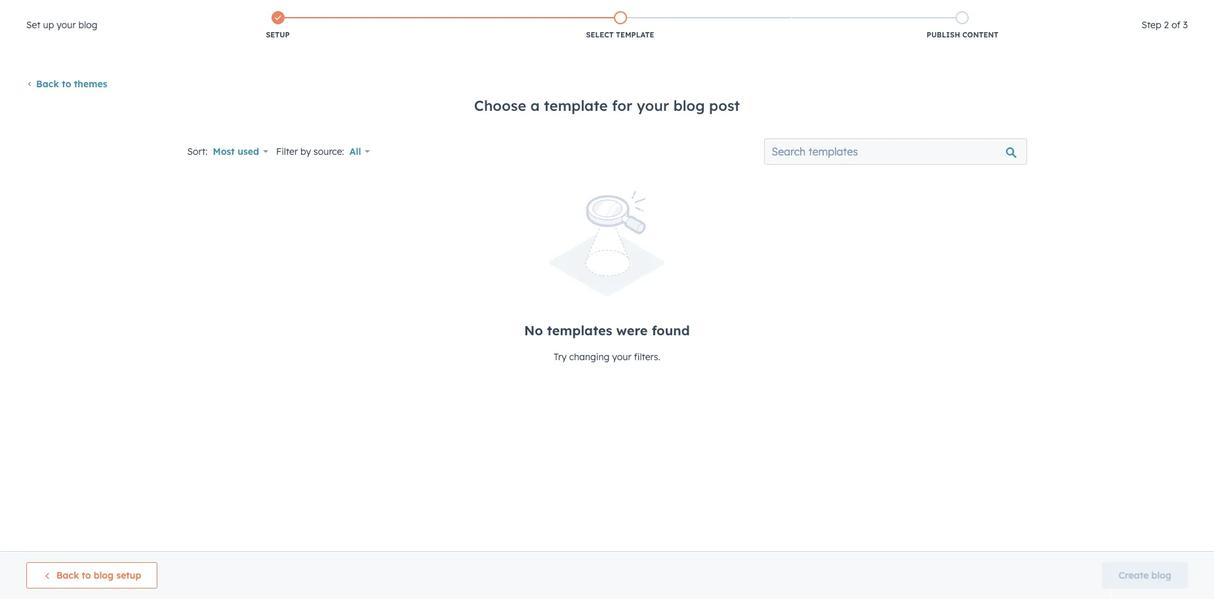 Task type: locate. For each thing, give the bounding box(es) containing it.
publish content
[[927, 30, 999, 39]]

publish
[[927, 30, 961, 39]]

to left themes
[[62, 78, 71, 90]]

back left setup
[[56, 570, 79, 581]]

0 horizontal spatial your
[[57, 19, 76, 31]]

sort:
[[187, 146, 208, 157]]

back inside back to blog setup button
[[56, 570, 79, 581]]

to right talk
[[435, 11, 442, 21]]

close image
[[1183, 11, 1194, 22]]

2 horizontal spatial your
[[637, 96, 669, 115]]

1 vertical spatial to
[[62, 78, 71, 90]]

most used button
[[213, 142, 268, 161]]

your marketing hub professional trial has ended. have questions or need help?
[[13, 9, 404, 22]]

upgrade
[[958, 39, 995, 50]]

1 vertical spatial template
[[544, 96, 608, 115]]

list
[[107, 9, 1134, 43]]

0 vertical spatial to
[[435, 11, 442, 21]]

create blog
[[1119, 570, 1172, 581]]

0 vertical spatial your
[[57, 19, 76, 31]]

setup completed list item
[[107, 9, 449, 43]]

back to blog setup button
[[26, 562, 158, 589]]

2
[[1164, 19, 1169, 31]]

your right the for
[[637, 96, 669, 115]]

1 horizontal spatial template
[[616, 30, 654, 39]]

your for blog
[[57, 19, 76, 31]]

1 horizontal spatial to
[[82, 570, 91, 581]]

back
[[36, 78, 59, 90], [56, 570, 79, 581]]

your inside no templates were found alert
[[612, 351, 632, 363]]

used
[[238, 146, 259, 157]]

try
[[554, 351, 567, 363]]

template
[[616, 30, 654, 39], [544, 96, 608, 115]]

filter by source:
[[276, 146, 344, 157]]

blog right up
[[78, 19, 97, 31]]

template right select
[[616, 30, 654, 39]]

templates
[[547, 322, 612, 338]]

your
[[57, 19, 76, 31], [637, 96, 669, 115], [612, 351, 632, 363]]

to for blog
[[82, 570, 91, 581]]

1 vertical spatial back
[[56, 570, 79, 581]]

template right a
[[544, 96, 608, 115]]

0 vertical spatial template
[[616, 30, 654, 39]]

set
[[26, 19, 40, 31]]

content
[[963, 30, 999, 39]]

back for back to themes
[[36, 78, 59, 90]]

back left themes
[[36, 78, 59, 90]]

no templates were found
[[524, 322, 690, 338]]

back for back to blog setup
[[56, 570, 79, 581]]

setup
[[266, 30, 290, 39]]

no
[[524, 322, 543, 338]]

your left the filters.
[[612, 351, 632, 363]]

2 horizontal spatial to
[[435, 11, 442, 21]]

2 vertical spatial your
[[612, 351, 632, 363]]

themes
[[74, 78, 107, 90]]

2 vertical spatial to
[[82, 570, 91, 581]]

1 horizontal spatial your
[[612, 351, 632, 363]]

step 2 of 3
[[1142, 19, 1188, 31]]

to left setup
[[82, 570, 91, 581]]

select template
[[586, 30, 654, 39]]

blog left setup
[[94, 570, 114, 581]]

up
[[43, 19, 54, 31]]

to
[[435, 11, 442, 21], [62, 78, 71, 90], [82, 570, 91, 581]]

create blog button
[[1103, 562, 1188, 589]]

0 horizontal spatial to
[[62, 78, 71, 90]]

blog
[[78, 19, 97, 31], [674, 96, 705, 115], [94, 570, 114, 581], [1152, 570, 1172, 581]]

back to blog setup
[[56, 570, 141, 581]]

3
[[1183, 19, 1188, 31]]

to for sales
[[435, 11, 442, 21]]

list containing setup
[[107, 9, 1134, 43]]

your right up
[[57, 19, 76, 31]]

filters.
[[634, 351, 661, 363]]

0 vertical spatial back
[[36, 78, 59, 90]]

all button
[[350, 142, 370, 161]]

a
[[531, 96, 540, 115]]

step
[[1142, 19, 1162, 31]]

menu item
[[1131, 33, 1199, 54]]

changing
[[569, 351, 610, 363]]

need
[[358, 10, 379, 22]]



Task type: describe. For each thing, give the bounding box(es) containing it.
template inside select template list item
[[616, 30, 654, 39]]

blog right the create
[[1152, 570, 1172, 581]]

found
[[652, 322, 690, 338]]

filter
[[276, 146, 298, 157]]

help?
[[381, 10, 404, 22]]

upgrade menu
[[935, 33, 1199, 54]]

your
[[13, 9, 37, 22]]

choose a template for your blog post
[[474, 96, 740, 115]]

most
[[213, 146, 235, 157]]

questions
[[302, 10, 343, 22]]

back to themes button
[[26, 78, 107, 90]]

create
[[1119, 570, 1149, 581]]

trial
[[190, 9, 211, 22]]

marketing
[[40, 9, 94, 22]]

no templates were found alert
[[187, 191, 1027, 364]]

upgrade image
[[944, 39, 956, 51]]

hub
[[97, 9, 119, 22]]

0 horizontal spatial template
[[544, 96, 608, 115]]

to for themes
[[62, 78, 71, 90]]

blog left post
[[674, 96, 705, 115]]

most used
[[213, 146, 259, 157]]

have
[[277, 10, 299, 22]]

professional
[[122, 9, 186, 22]]

talk to sales
[[418, 11, 464, 21]]

for
[[612, 96, 633, 115]]

ended.
[[236, 9, 271, 22]]

set up your blog
[[26, 19, 97, 31]]

1 vertical spatial your
[[637, 96, 669, 115]]

Search templates search field
[[765, 138, 1027, 165]]

all
[[350, 146, 361, 157]]

source:
[[314, 146, 344, 157]]

sales
[[445, 11, 464, 21]]

were
[[616, 322, 648, 338]]

back to themes
[[36, 78, 107, 90]]

by
[[301, 146, 311, 157]]

setup
[[116, 570, 141, 581]]

try changing your filters.
[[554, 351, 661, 363]]

has
[[215, 9, 233, 22]]

post
[[709, 96, 740, 115]]

talk to sales button
[[410, 8, 473, 25]]

talk
[[418, 11, 432, 21]]

publish content list item
[[792, 9, 1134, 43]]

your for filters.
[[612, 351, 632, 363]]

select template list item
[[449, 9, 792, 43]]

choose
[[474, 96, 526, 115]]

select
[[586, 30, 614, 39]]

or
[[346, 10, 355, 22]]

of
[[1172, 19, 1181, 31]]



Task type: vqa. For each thing, say whether or not it's contained in the screenshot.
"Set up Chat" heading
no



